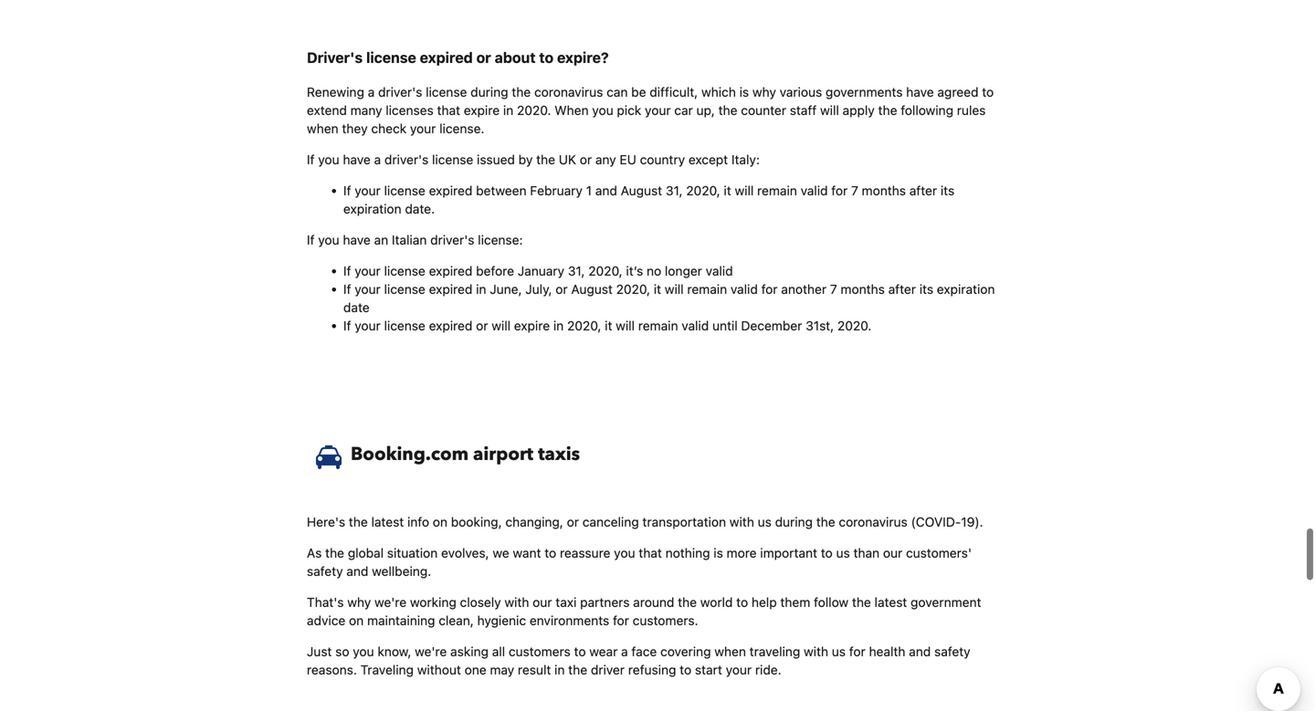 Task type: vqa. For each thing, say whether or not it's contained in the screenshot.
2020. to the left
yes



Task type: locate. For each thing, give the bounding box(es) containing it.
your left ride. at right bottom
[[726, 663, 752, 678]]

on right advice
[[349, 613, 364, 628]]

the down which
[[719, 103, 738, 118]]

1 vertical spatial with
[[505, 595, 529, 610]]

you inside as the global situation evolves, we want to reassure you that nothing is more important to us than our customers' safety and wellbeing.
[[614, 546, 635, 561]]

0 horizontal spatial and
[[347, 564, 368, 579]]

remain down italy: at the right top
[[757, 183, 797, 198]]

0 vertical spatial coronavirus
[[534, 84, 603, 100]]

valid inside if your license expired between february 1 and august 31, 2020, it will remain valid for 7 months after its expiration date.
[[801, 183, 828, 198]]

when inside the just so you know, we're asking all customers to wear a face covering when traveling with us for health and safety reasons. traveling without one may result in the driver refusing to start your ride.
[[715, 644, 746, 659]]

1 horizontal spatial august
[[621, 183, 662, 198]]

various
[[780, 84, 822, 100]]

during up important
[[775, 515, 813, 530]]

be
[[631, 84, 646, 100]]

february
[[530, 183, 583, 198]]

that down here's the latest info on booking, changing, or canceling transportation with us during the coronavirus (covid-19).
[[639, 546, 662, 561]]

august inside if your license expired between february 1 and august 31, 2020, it will remain valid for 7 months after its expiration date.
[[621, 183, 662, 198]]

coronavirus up 'when' on the left
[[534, 84, 603, 100]]

2020. inside renewing a driver's license during the coronavirus can be difficult, which is why various governments have agreed to extend many licenses that expire in 2020. when you pick your car up, the counter staff will apply the following rules when they check your license.
[[517, 103, 551, 118]]

a left face
[[621, 644, 628, 659]]

will down longer
[[665, 282, 684, 297]]

1 horizontal spatial 31,
[[666, 183, 683, 198]]

you down can
[[592, 103, 613, 118]]

its inside if your license expired before january 31, 2020, it's no longer valid if your license expired in june, july, or august 2020, it will remain valid for another 7 months after its expiration date if your license expired or will expire in 2020, it will remain valid until december 31st, 2020.
[[920, 282, 934, 297]]

license:
[[478, 232, 523, 248]]

1 vertical spatial safety
[[934, 644, 971, 659]]

safety inside as the global situation evolves, we want to reassure you that nothing is more important to us than our customers' safety and wellbeing.
[[307, 564, 343, 579]]

2 vertical spatial driver's
[[430, 232, 474, 248]]

0 vertical spatial when
[[307, 121, 339, 136]]

during
[[471, 84, 508, 100], [775, 515, 813, 530]]

august
[[621, 183, 662, 198], [571, 282, 613, 297]]

during inside renewing a driver's license during the coronavirus can be difficult, which is why various governments have agreed to extend many licenses that expire in 2020. when you pick your car up, the counter staff will apply the following rules when they check your license.
[[471, 84, 508, 100]]

latest up health
[[875, 595, 907, 610]]

we're inside that's why we're working closely with our taxi partners around the world to help them follow the latest government advice on maintaining clean, hygienic environments for customers.
[[375, 595, 407, 610]]

your up an
[[355, 183, 381, 198]]

1 vertical spatial its
[[920, 282, 934, 297]]

0 horizontal spatial 31,
[[568, 263, 585, 279]]

is inside as the global situation evolves, we want to reassure you that nothing is more important to us than our customers' safety and wellbeing.
[[714, 546, 723, 561]]

0 horizontal spatial its
[[920, 282, 934, 297]]

0 vertical spatial august
[[621, 183, 662, 198]]

car
[[674, 103, 693, 118]]

if you have a driver's license issued by the uk or any eu country except italy:
[[307, 152, 760, 167]]

wear
[[589, 644, 618, 659]]

if inside if your license expired between february 1 and august 31, 2020, it will remain valid for 7 months after its expiration date.
[[343, 183, 351, 198]]

us inside the just so you know, we're asking all customers to wear a face covering when traveling with us for health and safety reasons. traveling without one may result in the driver refusing to start your ride.
[[832, 644, 846, 659]]

when
[[555, 103, 589, 118]]

is
[[740, 84, 749, 100], [714, 546, 723, 561]]

will
[[820, 103, 839, 118], [735, 183, 754, 198], [665, 282, 684, 297], [492, 318, 511, 333], [616, 318, 635, 333]]

0 vertical spatial latest
[[371, 515, 404, 530]]

when inside renewing a driver's license during the coronavirus can be difficult, which is why various governments have agreed to extend many licenses that expire in 2020. when you pick your car up, the counter staff will apply the following rules when they check your license.
[[307, 121, 339, 136]]

august inside if your license expired before january 31, 2020, it's no longer valid if your license expired in june, july, or august 2020, it will remain valid for another 7 months after its expiration date if your license expired or will expire in 2020, it will remain valid until december 31st, 2020.
[[571, 282, 613, 297]]

0 vertical spatial we're
[[375, 595, 407, 610]]

0 horizontal spatial coronavirus
[[534, 84, 603, 100]]

7 down apply
[[851, 183, 858, 198]]

until
[[712, 318, 738, 333]]

2020,
[[686, 183, 720, 198], [588, 263, 623, 279], [616, 282, 650, 297], [567, 318, 601, 333]]

1 vertical spatial our
[[533, 595, 552, 610]]

1 horizontal spatial that
[[639, 546, 662, 561]]

1 horizontal spatial why
[[753, 84, 776, 100]]

to
[[539, 49, 554, 66], [982, 84, 994, 100], [545, 546, 556, 561], [821, 546, 833, 561], [736, 595, 748, 610], [574, 644, 586, 659], [680, 663, 692, 678]]

driver's inside renewing a driver's license during the coronavirus can be difficult, which is why various governments have agreed to extend many licenses that expire in 2020. when you pick your car up, the counter staff will apply the following rules when they check your license.
[[378, 84, 422, 100]]

us
[[758, 515, 772, 530], [836, 546, 850, 561], [832, 644, 846, 659]]

a
[[368, 84, 375, 100], [374, 152, 381, 167], [621, 644, 628, 659]]

face
[[632, 644, 657, 659]]

latest left info
[[371, 515, 404, 530]]

traveling
[[750, 644, 800, 659]]

uk
[[559, 152, 576, 167]]

7 right another
[[830, 282, 837, 297]]

in
[[503, 103, 514, 118], [476, 282, 486, 297], [553, 318, 564, 333], [555, 663, 565, 678]]

7 inside if your license expired between february 1 and august 31, 2020, it will remain valid for 7 months after its expiration date.
[[851, 183, 858, 198]]

2 horizontal spatial with
[[804, 644, 828, 659]]

is right which
[[740, 84, 749, 100]]

during down about
[[471, 84, 508, 100]]

0 vertical spatial expiration
[[343, 201, 402, 216]]

1 vertical spatial 31,
[[568, 263, 585, 279]]

1 horizontal spatial is
[[740, 84, 749, 100]]

1 horizontal spatial its
[[941, 183, 955, 198]]

when down extend
[[307, 121, 339, 136]]

the right 'as'
[[325, 546, 344, 561]]

0 vertical spatial expire
[[464, 103, 500, 118]]

remain down longer
[[687, 282, 727, 297]]

0 vertical spatial and
[[595, 183, 617, 198]]

us left health
[[832, 644, 846, 659]]

0 vertical spatial safety
[[307, 564, 343, 579]]

1 vertical spatial when
[[715, 644, 746, 659]]

1 vertical spatial why
[[347, 595, 371, 610]]

1 horizontal spatial during
[[775, 515, 813, 530]]

except
[[689, 152, 728, 167]]

will down the june,
[[492, 318, 511, 333]]

valid left until
[[682, 318, 709, 333]]

after
[[909, 183, 937, 198], [888, 282, 916, 297]]

driver's right italian
[[430, 232, 474, 248]]

0 horizontal spatial is
[[714, 546, 723, 561]]

date.
[[405, 201, 435, 216]]

info
[[407, 515, 429, 530]]

with up "more"
[[730, 515, 754, 530]]

follow
[[814, 595, 849, 610]]

before
[[476, 263, 514, 279]]

license inside if your license expired between february 1 and august 31, 2020, it will remain valid for 7 months after its expiration date.
[[384, 183, 425, 198]]

2 vertical spatial it
[[605, 318, 612, 333]]

for left health
[[849, 644, 866, 659]]

0 vertical spatial a
[[368, 84, 375, 100]]

months right another
[[841, 282, 885, 297]]

nothing
[[666, 546, 710, 561]]

0 horizontal spatial safety
[[307, 564, 343, 579]]

us for traveling
[[832, 644, 846, 659]]

2020. left 'when' on the left
[[517, 103, 551, 118]]

it inside if your license expired between february 1 and august 31, 2020, it will remain valid for 7 months after its expiration date.
[[724, 183, 731, 198]]

apply
[[843, 103, 875, 118]]

driver's down the check
[[384, 152, 429, 167]]

expired
[[420, 49, 473, 66], [429, 183, 473, 198], [429, 263, 473, 279], [429, 282, 473, 297], [429, 318, 473, 333]]

to up rules
[[982, 84, 994, 100]]

1 vertical spatial coronavirus
[[839, 515, 908, 530]]

the right apply
[[878, 103, 897, 118]]

can
[[607, 84, 628, 100]]

with
[[730, 515, 754, 530], [505, 595, 529, 610], [804, 644, 828, 659]]

its
[[941, 183, 955, 198], [920, 282, 934, 297]]

driver's
[[378, 84, 422, 100], [384, 152, 429, 167], [430, 232, 474, 248]]

for left another
[[761, 282, 778, 297]]

31, down country
[[666, 183, 683, 198]]

to left help
[[736, 595, 748, 610]]

a up many
[[368, 84, 375, 100]]

1 vertical spatial remain
[[687, 282, 727, 297]]

why up counter
[[753, 84, 776, 100]]

0 horizontal spatial expire
[[464, 103, 500, 118]]

0 vertical spatial its
[[941, 183, 955, 198]]

for inside that's why we're working closely with our taxi partners around the world to help them follow the latest government advice on maintaining clean, hygienic environments for customers.
[[613, 613, 629, 628]]

have for if you have a driver's license issued by the uk or any eu country except italy:
[[343, 152, 371, 167]]

1 vertical spatial we're
[[415, 644, 447, 659]]

0 horizontal spatial latest
[[371, 515, 404, 530]]

2 horizontal spatial remain
[[757, 183, 797, 198]]

or up reassure
[[567, 515, 579, 530]]

partners
[[580, 595, 630, 610]]

governments
[[826, 84, 903, 100]]

if for if you have an italian driver's license:
[[307, 232, 315, 248]]

2 vertical spatial remain
[[638, 318, 678, 333]]

you inside the just so you know, we're asking all customers to wear a face covering when traveling with us for health and safety reasons. traveling without one may result in the driver refusing to start your ride.
[[353, 644, 374, 659]]

for down apply
[[831, 183, 848, 198]]

to right about
[[539, 49, 554, 66]]

the right follow on the bottom
[[852, 595, 871, 610]]

a inside the just so you know, we're asking all customers to wear a face covering when traveling with us for health and safety reasons. traveling without one may result in the driver refusing to start your ride.
[[621, 644, 628, 659]]

us inside as the global situation evolves, we want to reassure you that nothing is more important to us than our customers' safety and wellbeing.
[[836, 546, 850, 561]]

1 vertical spatial expire
[[514, 318, 550, 333]]

0 horizontal spatial august
[[571, 282, 613, 297]]

1 vertical spatial 2020.
[[838, 318, 872, 333]]

for inside if your license expired before january 31, 2020, it's no longer valid if your license expired in june, july, or august 2020, it will remain valid for another 7 months after its expiration date if your license expired or will expire in 2020, it will remain valid until december 31st, 2020.
[[761, 282, 778, 297]]

us left the than
[[836, 546, 850, 561]]

when up start
[[715, 644, 746, 659]]

and down global on the left bottom
[[347, 564, 368, 579]]

taxi
[[556, 595, 577, 610]]

just so you know, we're asking all customers to wear a face covering when traveling with us for health and safety reasons. traveling without one may result in the driver refusing to start your ride.
[[307, 644, 971, 678]]

31, right "january"
[[568, 263, 585, 279]]

0 vertical spatial after
[[909, 183, 937, 198]]

italy:
[[732, 152, 760, 167]]

with up hygienic
[[505, 595, 529, 610]]

expiration
[[343, 201, 402, 216], [937, 282, 995, 297]]

0 vertical spatial with
[[730, 515, 754, 530]]

no
[[647, 263, 661, 279]]

your inside if your license expired between february 1 and august 31, 2020, it will remain valid for 7 months after its expiration date.
[[355, 183, 381, 198]]

in right result
[[555, 663, 565, 678]]

that up license.
[[437, 103, 460, 118]]

and
[[595, 183, 617, 198], [347, 564, 368, 579], [909, 644, 931, 659]]

0 horizontal spatial during
[[471, 84, 508, 100]]

coronavirus
[[534, 84, 603, 100], [839, 515, 908, 530]]

will right staff on the right top of the page
[[820, 103, 839, 118]]

and inside if your license expired between february 1 and august 31, 2020, it will remain valid for 7 months after its expiration date.
[[595, 183, 617, 198]]

when
[[307, 121, 339, 136], [715, 644, 746, 659]]

1 vertical spatial is
[[714, 546, 723, 561]]

0 vertical spatial that
[[437, 103, 460, 118]]

0 vertical spatial our
[[883, 546, 903, 561]]

our left taxi
[[533, 595, 552, 610]]

2 vertical spatial a
[[621, 644, 628, 659]]

license inside renewing a driver's license during the coronavirus can be difficult, which is why various governments have agreed to extend many licenses that expire in 2020. when you pick your car up, the counter staff will apply the following rules when they check your license.
[[426, 84, 467, 100]]

1 horizontal spatial latest
[[875, 595, 907, 610]]

19).
[[961, 515, 983, 530]]

driver's license expired or about to expire?
[[307, 49, 609, 66]]

we're up maintaining
[[375, 595, 407, 610]]

1 horizontal spatial we're
[[415, 644, 447, 659]]

0 horizontal spatial with
[[505, 595, 529, 610]]

0 vertical spatial have
[[906, 84, 934, 100]]

situation
[[387, 546, 438, 561]]

you right so
[[353, 644, 374, 659]]

2 vertical spatial and
[[909, 644, 931, 659]]

expire
[[464, 103, 500, 118], [514, 318, 550, 333]]

the left driver
[[568, 663, 587, 678]]

2 vertical spatial us
[[832, 644, 846, 659]]

1 vertical spatial driver's
[[384, 152, 429, 167]]

0 vertical spatial is
[[740, 84, 749, 100]]

the
[[512, 84, 531, 100], [719, 103, 738, 118], [878, 103, 897, 118], [536, 152, 555, 167], [349, 515, 368, 530], [816, 515, 835, 530], [325, 546, 344, 561], [678, 595, 697, 610], [852, 595, 871, 610], [568, 663, 587, 678]]

in down "january"
[[553, 318, 564, 333]]

with right traveling
[[804, 644, 828, 659]]

2020. inside if your license expired before january 31, 2020, it's no longer valid if your license expired in june, july, or august 2020, it will remain valid for another 7 months after its expiration date if your license expired or will expire in 2020, it will remain valid until december 31st, 2020.
[[838, 318, 872, 333]]

1 horizontal spatial safety
[[934, 644, 971, 659]]

1 vertical spatial 7
[[830, 282, 837, 297]]

1
[[586, 183, 592, 198]]

in up issued in the top left of the page
[[503, 103, 514, 118]]

1 vertical spatial after
[[888, 282, 916, 297]]

for down partners
[[613, 613, 629, 628]]

0 vertical spatial 31,
[[666, 183, 683, 198]]

if for if your license expired before january 31, 2020, it's no longer valid if your license expired in june, july, or august 2020, it will remain valid for another 7 months after its expiration date if your license expired or will expire in 2020, it will remain valid until december 31st, 2020.
[[343, 263, 351, 279]]

0 horizontal spatial our
[[533, 595, 552, 610]]

extend
[[307, 103, 347, 118]]

agreed
[[937, 84, 979, 100]]

will inside renewing a driver's license during the coronavirus can be difficult, which is why various governments have agreed to extend many licenses that expire in 2020. when you pick your car up, the counter staff will apply the following rules when they check your license.
[[820, 103, 839, 118]]

you inside renewing a driver's license during the coronavirus can be difficult, which is why various governments have agreed to extend many licenses that expire in 2020. when you pick your car up, the counter staff will apply the following rules when they check your license.
[[592, 103, 613, 118]]

months inside if your license expired between february 1 and august 31, 2020, it will remain valid for 7 months after its expiration date.
[[862, 183, 906, 198]]

0 horizontal spatial on
[[349, 613, 364, 628]]

31, inside if your license expired between february 1 and august 31, 2020, it will remain valid for 7 months after its expiration date.
[[666, 183, 683, 198]]

and right health
[[909, 644, 931, 659]]

0 vertical spatial remain
[[757, 183, 797, 198]]

safety down government
[[934, 644, 971, 659]]

0 vertical spatial it
[[724, 183, 731, 198]]

is inside renewing a driver's license during the coronavirus can be difficult, which is why various governments have agreed to extend many licenses that expire in 2020. when you pick your car up, the counter staff will apply the following rules when they check your license.
[[740, 84, 749, 100]]

between
[[476, 183, 527, 198]]

have up following
[[906, 84, 934, 100]]

1 vertical spatial a
[[374, 152, 381, 167]]

1 vertical spatial latest
[[875, 595, 907, 610]]

you down canceling
[[614, 546, 635, 561]]

license
[[366, 49, 416, 66], [426, 84, 467, 100], [432, 152, 473, 167], [384, 183, 425, 198], [384, 263, 425, 279], [384, 282, 425, 297], [384, 318, 425, 333]]

0 horizontal spatial 2020.
[[517, 103, 551, 118]]

1 horizontal spatial when
[[715, 644, 746, 659]]

0 horizontal spatial expiration
[[343, 201, 402, 216]]

1 vertical spatial expiration
[[937, 282, 995, 297]]

we're up without
[[415, 644, 447, 659]]

your down an
[[355, 263, 381, 279]]

it's
[[626, 263, 643, 279]]

2020, inside if your license expired between february 1 and august 31, 2020, it will remain valid for 7 months after its expiration date.
[[686, 183, 720, 198]]

traveling
[[360, 663, 414, 678]]

your up date
[[355, 282, 381, 297]]

0 horizontal spatial that
[[437, 103, 460, 118]]

expire up license.
[[464, 103, 500, 118]]

0 horizontal spatial 7
[[830, 282, 837, 297]]

a down the check
[[374, 152, 381, 167]]

0 horizontal spatial why
[[347, 595, 371, 610]]

the inside the just so you know, we're asking all customers to wear a face covering when traveling with us for health and safety reasons. traveling without one may result in the driver refusing to start your ride.
[[568, 663, 587, 678]]

if your license expired between february 1 and august 31, 2020, it will remain valid for 7 months after its expiration date.
[[343, 183, 955, 216]]

is left "more"
[[714, 546, 723, 561]]

why right 'that's'
[[347, 595, 371, 610]]

1 vertical spatial have
[[343, 152, 371, 167]]

and inside as the global situation evolves, we want to reassure you that nothing is more important to us than our customers' safety and wellbeing.
[[347, 564, 368, 579]]

1 horizontal spatial coronavirus
[[839, 515, 908, 530]]

customers'
[[906, 546, 972, 561]]

0 vertical spatial 7
[[851, 183, 858, 198]]

1 horizontal spatial with
[[730, 515, 754, 530]]

1 horizontal spatial it
[[654, 282, 661, 297]]

months down apply
[[862, 183, 906, 198]]

1 horizontal spatial expire
[[514, 318, 550, 333]]

1 horizontal spatial expiration
[[937, 282, 995, 297]]

1 vertical spatial august
[[571, 282, 613, 297]]

august right july,
[[571, 282, 613, 297]]

1 horizontal spatial on
[[433, 515, 448, 530]]

safety down 'as'
[[307, 564, 343, 579]]

with inside the just so you know, we're asking all customers to wear a face covering when traveling with us for health and safety reasons. traveling without one may result in the driver refusing to start your ride.
[[804, 644, 828, 659]]

1 horizontal spatial 2020.
[[838, 318, 872, 333]]

in inside the just so you know, we're asking all customers to wear a face covering when traveling with us for health and safety reasons. traveling without one may result in the driver refusing to start your ride.
[[555, 663, 565, 678]]

driver's up licenses
[[378, 84, 422, 100]]

0 horizontal spatial when
[[307, 121, 339, 136]]

0 vertical spatial driver's
[[378, 84, 422, 100]]

1 horizontal spatial 7
[[851, 183, 858, 198]]

for inside if your license expired between february 1 and august 31, 2020, it will remain valid for 7 months after its expiration date.
[[831, 183, 848, 198]]

2 vertical spatial with
[[804, 644, 828, 659]]

safety inside the just so you know, we're asking all customers to wear a face covering when traveling with us for health and safety reasons. traveling without one may result in the driver refusing to start your ride.
[[934, 644, 971, 659]]

your down licenses
[[410, 121, 436, 136]]

2020. right 31st,
[[838, 318, 872, 333]]

to left wear at the left of the page
[[574, 644, 586, 659]]

0 horizontal spatial we're
[[375, 595, 407, 610]]

why inside renewing a driver's license during the coronavirus can be difficult, which is why various governments have agreed to extend many licenses that expire in 2020. when you pick your car up, the counter staff will apply the following rules when they check your license.
[[753, 84, 776, 100]]

will down italy: at the right top
[[735, 183, 754, 198]]

our right the than
[[883, 546, 903, 561]]

have down they
[[343, 152, 371, 167]]

1 vertical spatial on
[[349, 613, 364, 628]]

for
[[831, 183, 848, 198], [761, 282, 778, 297], [613, 613, 629, 628], [849, 644, 866, 659]]

as
[[307, 546, 322, 561]]

1 vertical spatial and
[[347, 564, 368, 579]]

2020.
[[517, 103, 551, 118], [838, 318, 872, 333]]

(covid-
[[911, 515, 961, 530]]

2 horizontal spatial and
[[909, 644, 931, 659]]

to right the 'want'
[[545, 546, 556, 561]]

coronavirus up the than
[[839, 515, 908, 530]]

1 vertical spatial during
[[775, 515, 813, 530]]

the inside as the global situation evolves, we want to reassure you that nothing is more important to us than our customers' safety and wellbeing.
[[325, 546, 344, 561]]

or
[[476, 49, 491, 66], [580, 152, 592, 167], [556, 282, 568, 297], [476, 318, 488, 333], [567, 515, 579, 530]]

on right info
[[433, 515, 448, 530]]

its inside if your license expired between february 1 and august 31, 2020, it will remain valid for 7 months after its expiration date.
[[941, 183, 955, 198]]

us up important
[[758, 515, 772, 530]]

working
[[410, 595, 456, 610]]

expire down july,
[[514, 318, 550, 333]]

0 vertical spatial 2020.
[[517, 103, 551, 118]]

valid down staff on the right top of the page
[[801, 183, 828, 198]]



Task type: describe. For each thing, give the bounding box(es) containing it.
italian
[[392, 232, 427, 248]]

months inside if your license expired before january 31, 2020, it's no longer valid if your license expired in june, july, or august 2020, it will remain valid for another 7 months after its expiration date if your license expired or will expire in 2020, it will remain valid until december 31st, 2020.
[[841, 282, 885, 297]]

to right important
[[821, 546, 833, 561]]

about
[[495, 49, 536, 66]]

expiration inside if your license expired between february 1 and august 31, 2020, it will remain valid for 7 months after its expiration date.
[[343, 201, 402, 216]]

clean,
[[439, 613, 474, 628]]

0 horizontal spatial remain
[[638, 318, 678, 333]]

which
[[701, 84, 736, 100]]

that inside renewing a driver's license during the coronavirus can be difficult, which is why various governments have agreed to extend many licenses that expire in 2020. when you pick your car up, the counter staff will apply the following rules when they check your license.
[[437, 103, 460, 118]]

will down it's
[[616, 318, 635, 333]]

changing,
[[505, 515, 563, 530]]

the down about
[[512, 84, 531, 100]]

remain inside if your license expired between february 1 and august 31, 2020, it will remain valid for 7 months after its expiration date.
[[757, 183, 797, 198]]

the up important
[[816, 515, 835, 530]]

expired inside if your license expired between february 1 and august 31, 2020, it will remain valid for 7 months after its expiration date.
[[429, 183, 473, 198]]

without
[[417, 663, 461, 678]]

start
[[695, 663, 722, 678]]

advice
[[307, 613, 346, 628]]

or right uk
[[580, 152, 592, 167]]

after inside if your license expired between february 1 and august 31, 2020, it will remain valid for 7 months after its expiration date.
[[909, 183, 937, 198]]

january
[[518, 263, 565, 279]]

transportation
[[643, 515, 726, 530]]

that inside as the global situation evolves, we want to reassure you that nothing is more important to us than our customers' safety and wellbeing.
[[639, 546, 662, 561]]

than
[[854, 546, 880, 561]]

as the global situation evolves, we want to reassure you that nothing is more important to us than our customers' safety and wellbeing.
[[307, 546, 972, 579]]

important
[[760, 546, 817, 561]]

any
[[595, 152, 616, 167]]

health
[[869, 644, 906, 659]]

coronavirus inside renewing a driver's license during the coronavirus can be difficult, which is why various governments have agreed to extend many licenses that expire in 2020. when you pick your car up, the counter staff will apply the following rules when they check your license.
[[534, 84, 603, 100]]

environments
[[530, 613, 609, 628]]

the up customers.
[[678, 595, 697, 610]]

one
[[465, 663, 486, 678]]

closely
[[460, 595, 501, 610]]

customers
[[509, 644, 571, 659]]

in down before
[[476, 282, 486, 297]]

will inside if your license expired between february 1 and august 31, 2020, it will remain valid for 7 months after its expiration date.
[[735, 183, 754, 198]]

know,
[[378, 644, 411, 659]]

safety for just so you know, we're asking all customers to wear a face covering when traveling with us for health and safety reasons. traveling without one may result in the driver refusing to start your ride.
[[934, 644, 971, 659]]

asking
[[450, 644, 489, 659]]

staff
[[790, 103, 817, 118]]

by
[[519, 152, 533, 167]]

you down extend
[[318, 152, 339, 167]]

up,
[[697, 103, 715, 118]]

if for if you have a driver's license issued by the uk or any eu country except italy:
[[307, 152, 315, 167]]

your down 'difficult,'
[[645, 103, 671, 118]]

on inside that's why we're working closely with our taxi partners around the world to help them follow the latest government advice on maintaining clean, hygienic environments for customers.
[[349, 613, 364, 628]]

we're inside the just so you know, we're asking all customers to wear a face covering when traveling with us for health and safety reasons. traveling without one may result in the driver refusing to start your ride.
[[415, 644, 447, 659]]

here's the latest info on booking, changing, or canceling transportation with us during the coronavirus (covid-19).
[[307, 515, 983, 530]]

our inside that's why we're working closely with our taxi partners around the world to help them follow the latest government advice on maintaining clean, hygienic environments for customers.
[[533, 595, 552, 610]]

just
[[307, 644, 332, 659]]

your down date
[[355, 318, 381, 333]]

after inside if your license expired before january 31, 2020, it's no longer valid if your license expired in june, july, or august 2020, it will remain valid for another 7 months after its expiration date if your license expired or will expire in 2020, it will remain valid until december 31st, 2020.
[[888, 282, 916, 297]]

have for if you have an italian driver's license:
[[343, 232, 371, 248]]

counter
[[741, 103, 786, 118]]

may
[[490, 663, 514, 678]]

or down before
[[476, 318, 488, 333]]

the up global on the left bottom
[[349, 515, 368, 530]]

7 inside if your license expired before january 31, 2020, it's no longer valid if your license expired in june, july, or august 2020, it will remain valid for another 7 months after its expiration date if your license expired or will expire in 2020, it will remain valid until december 31st, 2020.
[[830, 282, 837, 297]]

we
[[493, 546, 509, 561]]

renewing
[[307, 84, 364, 100]]

or right july,
[[556, 282, 568, 297]]

result
[[518, 663, 551, 678]]

all
[[492, 644, 505, 659]]

safety for as the global situation evolves, we want to reassure you that nothing is more important to us than our customers' safety and wellbeing.
[[307, 564, 343, 579]]

evolves,
[[441, 546, 489, 561]]

expire inside renewing a driver's license during the coronavirus can be difficult, which is why various governments have agreed to extend many licenses that expire in 2020. when you pick your car up, the counter staff will apply the following rules when they check your license.
[[464, 103, 500, 118]]

check
[[371, 121, 407, 136]]

in inside renewing a driver's license during the coronavirus can be difficult, which is why various governments have agreed to extend many licenses that expire in 2020. when you pick your car up, the counter staff will apply the following rules when they check your license.
[[503, 103, 514, 118]]

0 vertical spatial on
[[433, 515, 448, 530]]

if you have an italian driver's license:
[[307, 232, 523, 248]]

booking.com
[[351, 442, 469, 467]]

wellbeing.
[[372, 564, 431, 579]]

you left an
[[318, 232, 339, 248]]

us for important
[[836, 546, 850, 561]]

if for if your license expired between february 1 and august 31, 2020, it will remain valid for 7 months after its expiration date.
[[343, 183, 351, 198]]

driver's
[[307, 49, 363, 66]]

canceling
[[583, 515, 639, 530]]

airport
[[473, 442, 534, 467]]

reassure
[[560, 546, 611, 561]]

reasons.
[[307, 663, 357, 678]]

june,
[[490, 282, 522, 297]]

so
[[335, 644, 349, 659]]

maintaining
[[367, 613, 435, 628]]

eu
[[620, 152, 636, 167]]

booking.com airport taxis
[[351, 442, 580, 467]]

many
[[350, 103, 382, 118]]

july,
[[525, 282, 552, 297]]

and inside the just so you know, we're asking all customers to wear a face covering when traveling with us for health and safety reasons. traveling without one may result in the driver refusing to start your ride.
[[909, 644, 931, 659]]

31, inside if your license expired before january 31, 2020, it's no longer valid if your license expired in june, july, or august 2020, it will remain valid for another 7 months after its expiration date if your license expired or will expire in 2020, it will remain valid until december 31st, 2020.
[[568, 263, 585, 279]]

to inside renewing a driver's license during the coronavirus can be difficult, which is why various governments have agreed to extend many licenses that expire in 2020. when you pick your car up, the counter staff will apply the following rules when they check your license.
[[982, 84, 994, 100]]

customers.
[[633, 613, 698, 628]]

expiration inside if your license expired before january 31, 2020, it's no longer valid if your license expired in june, july, or august 2020, it will remain valid for another 7 months after its expiration date if your license expired or will expire in 2020, it will remain valid until december 31st, 2020.
[[937, 282, 995, 297]]

date
[[343, 300, 370, 315]]

that's
[[307, 595, 344, 610]]

to inside that's why we're working closely with our taxi partners around the world to help them follow the latest government advice on maintaining clean, hygienic environments for customers.
[[736, 595, 748, 610]]

license.
[[440, 121, 485, 136]]

a inside renewing a driver's license during the coronavirus can be difficult, which is why various governments have agreed to extend many licenses that expire in 2020. when you pick your car up, the counter staff will apply the following rules when they check your license.
[[368, 84, 375, 100]]

more
[[727, 546, 757, 561]]

refusing
[[628, 663, 676, 678]]

to down covering
[[680, 663, 692, 678]]

an
[[374, 232, 388, 248]]

expire inside if your license expired before january 31, 2020, it's no longer valid if your license expired in june, july, or august 2020, it will remain valid for another 7 months after its expiration date if your license expired or will expire in 2020, it will remain valid until december 31st, 2020.
[[514, 318, 550, 333]]

pick
[[617, 103, 641, 118]]

covering
[[660, 644, 711, 659]]

valid up until
[[731, 282, 758, 297]]

they
[[342, 121, 368, 136]]

1 horizontal spatial remain
[[687, 282, 727, 297]]

taxis
[[538, 442, 580, 467]]

world
[[700, 595, 733, 610]]

the right by
[[536, 152, 555, 167]]

have inside renewing a driver's license during the coronavirus can be difficult, which is why various governments have agreed to extend many licenses that expire in 2020. when you pick your car up, the counter staff will apply the following rules when they check your license.
[[906, 84, 934, 100]]

valid right longer
[[706, 263, 733, 279]]

longer
[[665, 263, 702, 279]]

government
[[911, 595, 981, 610]]

latest inside that's why we're working closely with our taxi partners around the world to help them follow the latest government advice on maintaining clean, hygienic environments for customers.
[[875, 595, 907, 610]]

our inside as the global situation evolves, we want to reassure you that nothing is more important to us than our customers' safety and wellbeing.
[[883, 546, 903, 561]]

or left about
[[476, 49, 491, 66]]

why inside that's why we're working closely with our taxi partners around the world to help them follow the latest government advice on maintaining clean, hygienic environments for customers.
[[347, 595, 371, 610]]

1 vertical spatial it
[[654, 282, 661, 297]]

with inside that's why we're working closely with our taxi partners around the world to help them follow the latest government advice on maintaining clean, hygienic environments for customers.
[[505, 595, 529, 610]]

rules
[[957, 103, 986, 118]]

around
[[633, 595, 674, 610]]

your inside the just so you know, we're asking all customers to wear a face covering when traveling with us for health and safety reasons. traveling without one may result in the driver refusing to start your ride.
[[726, 663, 752, 678]]

0 vertical spatial us
[[758, 515, 772, 530]]

booking,
[[451, 515, 502, 530]]

expire?
[[557, 49, 609, 66]]

country
[[640, 152, 685, 167]]

renewing a driver's license during the coronavirus can be difficult, which is why various governments have agreed to extend many licenses that expire in 2020. when you pick your car up, the counter staff will apply the following rules when they check your license.
[[307, 84, 994, 136]]

issued
[[477, 152, 515, 167]]

for inside the just so you know, we're asking all customers to wear a face covering when traveling with us for health and safety reasons. traveling without one may result in the driver refusing to start your ride.
[[849, 644, 866, 659]]

following
[[901, 103, 954, 118]]

0 horizontal spatial it
[[605, 318, 612, 333]]

them
[[780, 595, 810, 610]]

global
[[348, 546, 384, 561]]



